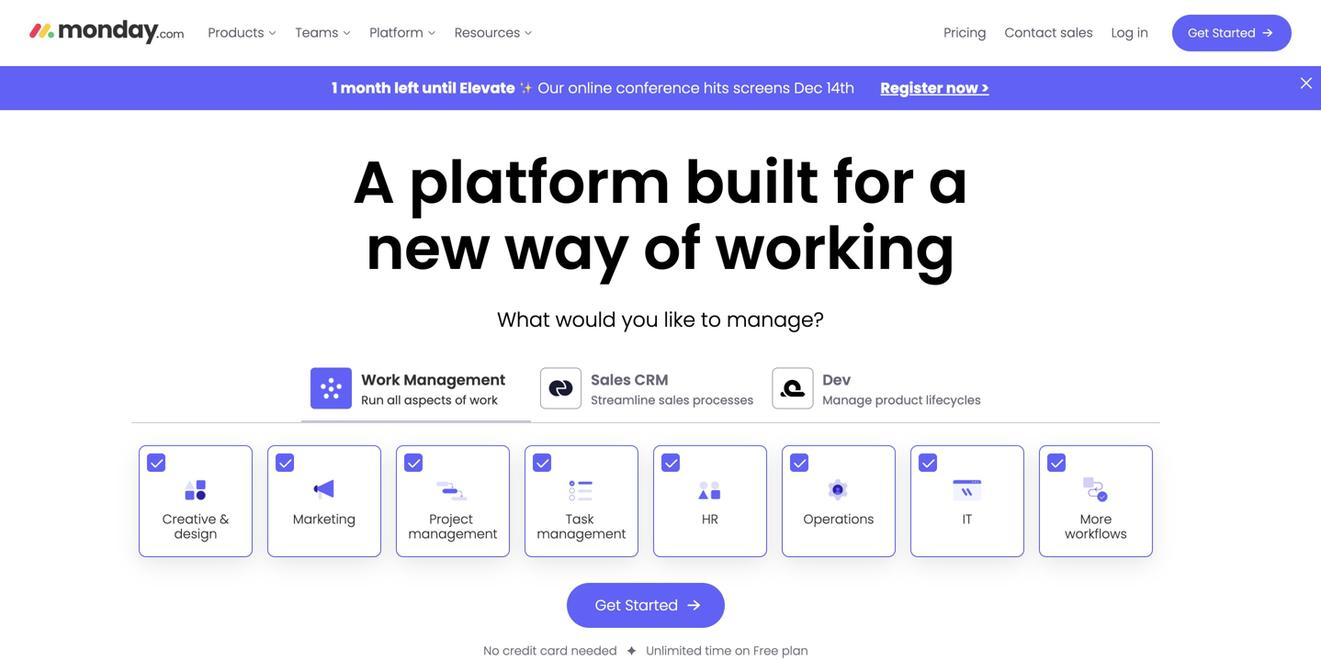 Task type: describe. For each thing, give the bounding box(es) containing it.
management
[[404, 370, 506, 390]]

pricing link
[[935, 18, 996, 48]]

operations
[[803, 511, 874, 529]]

management for project
[[408, 525, 498, 543]]

for
[[833, 142, 915, 224]]

project management image
[[434, 472, 472, 509]]

workflows
[[1065, 525, 1127, 543]]

resources
[[455, 24, 520, 42]]

More workflows checkbox
[[1039, 445, 1153, 558]]

Marketing checkbox
[[267, 445, 381, 558]]

1 vertical spatial get
[[595, 595, 621, 616]]

no
[[484, 643, 499, 660]]

credit
[[503, 643, 537, 660]]

hr
[[702, 511, 718, 529]]

register
[[881, 78, 943, 98]]

14th
[[827, 78, 855, 98]]

manage?
[[727, 306, 824, 334]]

more image
[[1077, 472, 1115, 509]]

task
[[566, 511, 594, 529]]

log in link
[[1102, 18, 1158, 48]]

work
[[470, 392, 498, 409]]

new way of working
[[366, 208, 956, 290]]

on
[[735, 643, 750, 660]]

now
[[946, 78, 978, 98]]

marketing
[[293, 511, 356, 529]]

card
[[540, 643, 568, 660]]

no credit card needed   ✦    unlimited time on free plan
[[484, 643, 808, 660]]

work
[[361, 370, 400, 390]]

creative & design
[[162, 511, 229, 543]]

time
[[705, 643, 732, 660]]

Creative & design checkbox
[[139, 445, 253, 558]]

pricing
[[944, 24, 986, 42]]

manage
[[823, 392, 872, 409]]

working
[[715, 208, 956, 290]]

product
[[875, 392, 923, 409]]

month
[[340, 78, 391, 98]]

sales inside button
[[1060, 24, 1093, 42]]

hr image
[[692, 472, 728, 509]]

it image
[[949, 472, 986, 509]]

0 horizontal spatial started
[[625, 595, 678, 616]]

a
[[929, 142, 968, 224]]

list containing products
[[199, 0, 542, 66]]

aspects
[[404, 392, 452, 409]]

work management run all aspects of work
[[361, 370, 506, 409]]

dev manage product lifecycles
[[823, 370, 981, 409]]

register now > link
[[881, 78, 989, 98]]

marketing image
[[306, 472, 343, 509]]

creative
[[162, 511, 216, 529]]

plan
[[782, 643, 808, 660]]

wm dark image
[[311, 368, 352, 409]]

platform
[[409, 142, 671, 224]]

free
[[753, 643, 779, 660]]

more workflows
[[1065, 511, 1127, 543]]

contact sales button
[[996, 18, 1102, 48]]

until
[[422, 78, 457, 98]]

a platform built for a
[[353, 142, 968, 224]]

contact
[[1005, 24, 1057, 42]]

crm dark image
[[540, 368, 582, 409]]

like
[[664, 306, 695, 334]]

project
[[429, 511, 473, 529]]

new
[[366, 208, 490, 290]]

would
[[556, 306, 616, 334]]

1
[[332, 78, 337, 98]]

crm
[[635, 370, 668, 390]]

0 horizontal spatial get started button
[[567, 583, 725, 628]]

lifecycles
[[926, 392, 981, 409]]

✨
[[519, 78, 534, 98]]

dev dark image
[[772, 368, 813, 409]]

✦
[[627, 643, 636, 660]]

list containing pricing
[[935, 0, 1158, 66]]

more
[[1080, 511, 1112, 529]]

sales
[[591, 370, 631, 390]]



Task type: vqa. For each thing, say whether or not it's contained in the screenshot.
One Core Platform For All Your Work
no



Task type: locate. For each thing, give the bounding box(es) containing it.
get started button
[[1172, 15, 1292, 51], [567, 583, 725, 628]]

teams link
[[286, 18, 360, 48]]

built
[[685, 142, 819, 224]]

2 list from the left
[[935, 0, 1158, 66]]

log
[[1111, 24, 1134, 42]]

crm color image
[[540, 368, 582, 409]]

conference
[[616, 78, 700, 98]]

online
[[568, 78, 612, 98]]

design
[[174, 525, 217, 543]]

0 horizontal spatial get started
[[595, 595, 678, 616]]

1 month left until elevate ✨ our online conference hits screens dec 14th
[[332, 78, 859, 98]]

platform link
[[360, 18, 445, 48]]

0 horizontal spatial of
[[455, 392, 467, 409]]

resources link
[[445, 18, 542, 48]]

started inside main element
[[1212, 25, 1256, 41]]

sales
[[1060, 24, 1093, 42], [659, 392, 690, 409]]

sales inside sales crm streamline sales processes
[[659, 392, 690, 409]]

get started right the in
[[1188, 25, 1256, 41]]

1 horizontal spatial get started
[[1188, 25, 1256, 41]]

1 horizontal spatial started
[[1212, 25, 1256, 41]]

processes
[[693, 392, 754, 409]]

of
[[643, 208, 701, 290], [455, 392, 467, 409]]

streamline
[[591, 392, 655, 409]]

1 vertical spatial get started button
[[567, 583, 725, 628]]

sales right "contact"
[[1060, 24, 1093, 42]]

1 horizontal spatial list
[[935, 0, 1158, 66]]

management down task icon
[[537, 525, 626, 543]]

what
[[497, 306, 550, 334]]

0 horizontal spatial management
[[408, 525, 498, 543]]

management inside 'checkbox'
[[537, 525, 626, 543]]

elevate
[[460, 78, 515, 98]]

register now >
[[881, 78, 989, 98]]

0 vertical spatial of
[[643, 208, 701, 290]]

get started up ✦
[[595, 595, 678, 616]]

platform
[[370, 24, 423, 42]]

group containing creative & design
[[131, 438, 1160, 565]]

needed
[[571, 643, 617, 660]]

group
[[131, 438, 1160, 565]]

sales crm streamline sales processes
[[591, 370, 754, 409]]

of up like
[[643, 208, 701, 290]]

1 horizontal spatial get started button
[[1172, 15, 1292, 51]]

HR checkbox
[[653, 445, 767, 558]]

1 vertical spatial of
[[455, 392, 467, 409]]

dec
[[794, 78, 823, 98]]

a
[[353, 142, 395, 224]]

log in
[[1111, 24, 1148, 42]]

task image
[[563, 472, 600, 509]]

IT checkbox
[[910, 445, 1024, 558]]

0 horizontal spatial sales
[[659, 392, 690, 409]]

1 horizontal spatial management
[[537, 525, 626, 543]]

2 management from the left
[[537, 525, 626, 543]]

screens
[[733, 78, 790, 98]]

hits
[[704, 78, 729, 98]]

started right the in
[[1212, 25, 1256, 41]]

dev
[[823, 370, 851, 390]]

0 horizontal spatial get
[[595, 595, 621, 616]]

creative design image
[[177, 472, 214, 509]]

what would you like to manage?
[[497, 306, 824, 334]]

Operations checkbox
[[782, 445, 896, 558]]

get
[[1188, 25, 1209, 41], [595, 595, 621, 616]]

management down project management "icon"
[[408, 525, 498, 543]]

ops image
[[820, 472, 857, 509]]

0 vertical spatial started
[[1212, 25, 1256, 41]]

1 horizontal spatial get
[[1188, 25, 1209, 41]]

monday.com logo image
[[29, 12, 184, 51]]

started
[[1212, 25, 1256, 41], [625, 595, 678, 616]]

contact sales
[[1005, 24, 1093, 42]]

started up no credit card needed   ✦    unlimited time on free plan
[[625, 595, 678, 616]]

Project management checkbox
[[396, 445, 510, 558]]

0 horizontal spatial list
[[199, 0, 542, 66]]

0 vertical spatial get
[[1188, 25, 1209, 41]]

get up needed
[[595, 595, 621, 616]]

way
[[504, 208, 629, 290]]

get started button right the in
[[1172, 15, 1292, 51]]

our
[[538, 78, 564, 98]]

get started inside main element
[[1188, 25, 1256, 41]]

get right the in
[[1188, 25, 1209, 41]]

task management
[[537, 511, 626, 543]]

Task management checkbox
[[525, 445, 639, 558]]

main element
[[199, 0, 1292, 66]]

management for task
[[537, 525, 626, 543]]

left
[[394, 78, 419, 98]]

of inside work management run all aspects of work
[[455, 392, 467, 409]]

dev color image
[[772, 368, 813, 409]]

it
[[963, 511, 972, 529]]

wm color image
[[311, 368, 352, 409]]

sales down crm
[[659, 392, 690, 409]]

0 vertical spatial get started
[[1188, 25, 1256, 41]]

list
[[199, 0, 542, 66], [935, 0, 1158, 66]]

project management
[[408, 511, 498, 543]]

unlimited
[[646, 643, 702, 660]]

&
[[220, 511, 229, 529]]

get started
[[1188, 25, 1256, 41], [595, 595, 678, 616]]

products
[[208, 24, 264, 42]]

1 management from the left
[[408, 525, 498, 543]]

products link
[[199, 18, 286, 48]]

>
[[981, 78, 989, 98]]

0 vertical spatial get started button
[[1172, 15, 1292, 51]]

in
[[1137, 24, 1148, 42]]

get inside main element
[[1188, 25, 1209, 41]]

to
[[701, 306, 721, 334]]

run
[[361, 392, 384, 409]]

management inside option
[[408, 525, 498, 543]]

1 horizontal spatial of
[[643, 208, 701, 290]]

you
[[622, 306, 658, 334]]

1 vertical spatial get started
[[595, 595, 678, 616]]

teams
[[295, 24, 338, 42]]

management
[[408, 525, 498, 543], [537, 525, 626, 543]]

1 vertical spatial sales
[[659, 392, 690, 409]]

1 horizontal spatial sales
[[1060, 24, 1093, 42]]

of down management
[[455, 392, 467, 409]]

1 vertical spatial started
[[625, 595, 678, 616]]

1 list from the left
[[199, 0, 542, 66]]

get started button up no credit card needed   ✦    unlimited time on free plan
[[567, 583, 725, 628]]

0 vertical spatial sales
[[1060, 24, 1093, 42]]

all
[[387, 392, 401, 409]]



